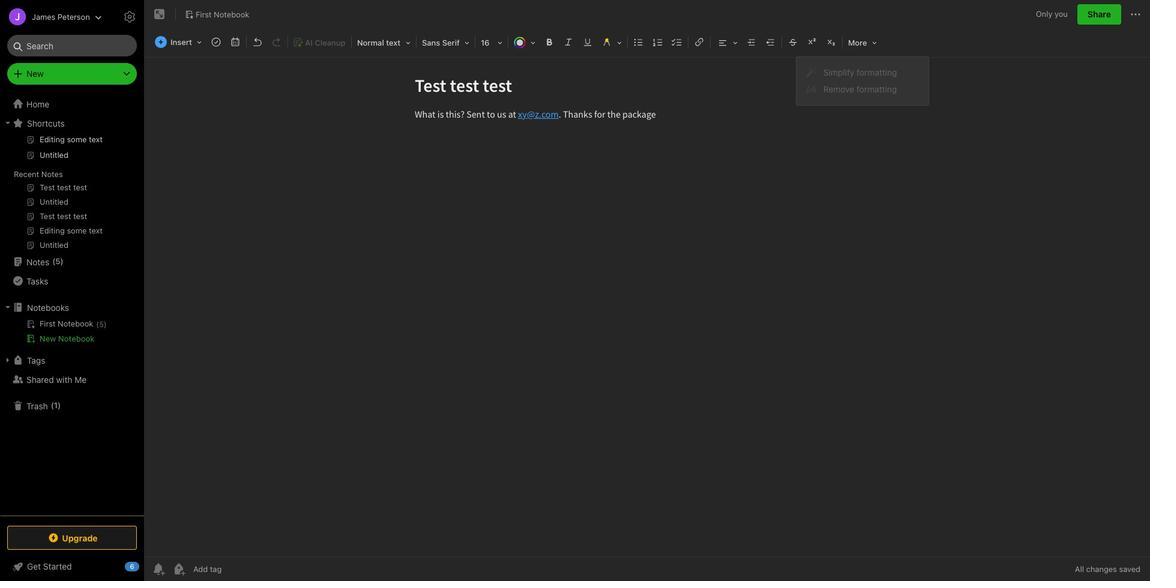 Task type: locate. For each thing, give the bounding box(es) containing it.
new inside button
[[40, 334, 56, 344]]

1 formatting from the top
[[857, 67, 897, 77]]

share button
[[1078, 4, 1122, 25]]

1 vertical spatial (
[[96, 320, 99, 329]]

you
[[1055, 9, 1068, 19]]

1 vertical spatial )
[[104, 320, 107, 329]]

2 formatting from the top
[[857, 84, 897, 94]]

1 horizontal spatial 5
[[99, 320, 104, 329]]

notebook up tags button at the left bottom of page
[[58, 334, 95, 344]]

recent notes group
[[0, 133, 144, 257]]

5 up tasks button
[[55, 257, 60, 266]]

Account field
[[0, 5, 102, 29]]

notes
[[41, 169, 63, 179], [26, 257, 49, 267]]

sans
[[422, 38, 440, 47]]

None search field
[[16, 35, 129, 56]]

notebook inside first notebook button
[[214, 9, 249, 19]]

5
[[55, 257, 60, 266], [99, 320, 104, 329]]

new up tags
[[40, 334, 56, 344]]

tree
[[0, 94, 144, 515]]

remove formatting link
[[797, 81, 929, 98]]

Help and Learning task checklist field
[[0, 557, 144, 577]]

tags button
[[0, 351, 144, 370]]

Search text field
[[16, 35, 129, 56]]

Font family field
[[418, 34, 474, 51]]

expand notebooks image
[[3, 303, 13, 312]]

( inside trash ( 1 )
[[51, 401, 54, 410]]

Font color field
[[510, 34, 540, 51]]

notebook right first on the top left of page
[[214, 9, 249, 19]]

changes
[[1087, 565, 1118, 574]]

5 inside new notebook 'group'
[[99, 320, 104, 329]]

notes inside notes ( 5 )
[[26, 257, 49, 267]]

) up new notebook button
[[104, 320, 107, 329]]

( inside notes ( 5 )
[[52, 257, 55, 266]]

1 vertical spatial notes
[[26, 257, 49, 267]]

Note Editor text field
[[144, 58, 1151, 557]]

0 vertical spatial notebook
[[214, 9, 249, 19]]

get started
[[27, 562, 72, 572]]

trash ( 1 )
[[26, 401, 61, 411]]

0 vertical spatial 5
[[55, 257, 60, 266]]

tags
[[27, 355, 45, 365]]

formatting
[[857, 67, 897, 77], [857, 84, 897, 94]]

new
[[26, 68, 44, 79], [40, 334, 56, 344]]

new up home
[[26, 68, 44, 79]]

formatting up remove formatting link
[[857, 67, 897, 77]]

formatting for remove formatting
[[857, 84, 897, 94]]

simplify formatting link
[[797, 64, 929, 81]]

get
[[27, 562, 41, 572]]

notebook inside new notebook button
[[58, 334, 95, 344]]

checklist image
[[669, 34, 686, 50]]

notebook for new notebook
[[58, 334, 95, 344]]

more
[[849, 38, 868, 47]]

0 horizontal spatial 5
[[55, 257, 60, 266]]

2 vertical spatial (
[[51, 401, 54, 410]]

upgrade button
[[7, 526, 137, 550]]

Heading level field
[[353, 34, 415, 51]]

first notebook
[[196, 9, 249, 19]]

shared with me link
[[0, 370, 144, 389]]

started
[[43, 562, 72, 572]]

( up new notebook button
[[96, 320, 99, 329]]

2 vertical spatial )
[[58, 401, 61, 410]]

1 vertical spatial notebook
[[58, 334, 95, 344]]

all changes saved
[[1076, 565, 1141, 574]]

) for trash
[[58, 401, 61, 410]]

) inside notes ( 5 )
[[60, 257, 63, 266]]

) right trash
[[58, 401, 61, 410]]

( up tasks button
[[52, 257, 55, 266]]

task image
[[208, 34, 225, 50]]

superscript image
[[804, 34, 821, 50]]

notebooks
[[27, 302, 69, 313]]

notes inside group
[[41, 169, 63, 179]]

Highlight field
[[598, 34, 626, 51]]

all
[[1076, 565, 1085, 574]]

notes right recent
[[41, 169, 63, 179]]

shortcuts
[[27, 118, 65, 128]]

0 horizontal spatial notebook
[[58, 334, 95, 344]]

)
[[60, 257, 63, 266], [104, 320, 107, 329], [58, 401, 61, 410]]

( for notes
[[52, 257, 55, 266]]

text
[[386, 38, 401, 47]]

0 vertical spatial )
[[60, 257, 63, 266]]

bulleted list image
[[631, 34, 647, 50]]

insert
[[171, 37, 192, 47]]

notes up the tasks
[[26, 257, 49, 267]]

0 vertical spatial (
[[52, 257, 55, 266]]

1 vertical spatial 5
[[99, 320, 104, 329]]

) inside new notebook 'group'
[[104, 320, 107, 329]]

5 up new notebook button
[[99, 320, 104, 329]]

note window element
[[144, 0, 1151, 581]]

underline image
[[580, 34, 596, 50]]

simplify
[[824, 67, 855, 77]]

1 horizontal spatial notebook
[[214, 9, 249, 19]]

16
[[481, 38, 490, 47]]

0 vertical spatial formatting
[[857, 67, 897, 77]]

notes ( 5 )
[[26, 257, 63, 267]]

Alignment field
[[712, 34, 742, 51]]

0 vertical spatial notes
[[41, 169, 63, 179]]

( inside new notebook 'group'
[[96, 320, 99, 329]]

1 vertical spatial formatting
[[857, 84, 897, 94]]

0 vertical spatial new
[[26, 68, 44, 79]]

( 5 )
[[96, 320, 107, 329]]

notebook
[[214, 9, 249, 19], [58, 334, 95, 344]]

formatting down the "simplify formatting" link
[[857, 84, 897, 94]]

6
[[130, 563, 134, 571]]

dropdown list menu
[[797, 64, 929, 98]]

(
[[52, 257, 55, 266], [96, 320, 99, 329], [51, 401, 54, 410]]

new inside popup button
[[26, 68, 44, 79]]

tasks
[[26, 276, 48, 286]]

expand tags image
[[3, 356, 13, 365]]

only you
[[1036, 9, 1068, 19]]

1 vertical spatial new
[[40, 334, 56, 344]]

shared with me
[[26, 374, 87, 385]]

) up tasks button
[[60, 257, 63, 266]]

) inside trash ( 1 )
[[58, 401, 61, 410]]

( right trash
[[51, 401, 54, 410]]

settings image
[[123, 10, 137, 24]]

new for new
[[26, 68, 44, 79]]

simplify formatting
[[824, 67, 897, 77]]



Task type: vqa. For each thing, say whether or not it's contained in the screenshot.
( associated with Notes
yes



Task type: describe. For each thing, give the bounding box(es) containing it.
serif
[[442, 38, 460, 47]]

insert link image
[[691, 34, 708, 50]]

undo image
[[249, 34, 266, 50]]

bold image
[[541, 34, 558, 50]]

remove formatting
[[824, 84, 897, 94]]

peterson
[[58, 12, 90, 21]]

new notebook group
[[0, 317, 144, 351]]

new for new notebook
[[40, 334, 56, 344]]

Add tag field
[[192, 564, 282, 575]]

tasks button
[[0, 271, 144, 291]]

home
[[26, 99, 49, 109]]

recent notes
[[14, 169, 63, 179]]

more actions image
[[1129, 7, 1143, 22]]

calendar event image
[[227, 34, 244, 50]]

me
[[75, 374, 87, 385]]

sans serif
[[422, 38, 460, 47]]

Insert field
[[152, 34, 206, 50]]

recent
[[14, 169, 39, 179]]

only
[[1036, 9, 1053, 19]]

new button
[[7, 63, 137, 85]]

strikethrough image
[[785, 34, 802, 50]]

expand note image
[[153, 7, 167, 22]]

james
[[32, 12, 55, 21]]

notebook for first notebook
[[214, 9, 249, 19]]

formatting for simplify formatting
[[857, 67, 897, 77]]

notebooks link
[[0, 298, 144, 317]]

Font size field
[[477, 34, 507, 51]]

trash
[[26, 401, 48, 411]]

shortcuts button
[[0, 114, 144, 133]]

new notebook
[[40, 334, 95, 344]]

indent image
[[743, 34, 760, 50]]

click to collapse image
[[140, 559, 149, 574]]

james peterson
[[32, 12, 90, 21]]

share
[[1088, 9, 1112, 19]]

subscript image
[[823, 34, 840, 50]]

saved
[[1120, 565, 1141, 574]]

More field
[[844, 34, 881, 51]]

) for notes
[[60, 257, 63, 266]]

upgrade
[[62, 533, 98, 543]]

remove
[[824, 84, 855, 94]]

normal
[[357, 38, 384, 47]]

first notebook button
[[181, 6, 254, 23]]

home link
[[0, 94, 144, 114]]

numbered list image
[[650, 34, 667, 50]]

outdent image
[[763, 34, 779, 50]]

italic image
[[560, 34, 577, 50]]

add tag image
[[172, 562, 186, 577]]

5 inside notes ( 5 )
[[55, 257, 60, 266]]

( for trash
[[51, 401, 54, 410]]

normal text
[[357, 38, 401, 47]]

with
[[56, 374, 72, 385]]

first
[[196, 9, 212, 19]]

shared
[[26, 374, 54, 385]]

1
[[54, 401, 58, 410]]

new notebook button
[[0, 332, 144, 346]]

add a reminder image
[[151, 562, 166, 577]]

tree containing home
[[0, 94, 144, 515]]

More actions field
[[1129, 5, 1143, 24]]



